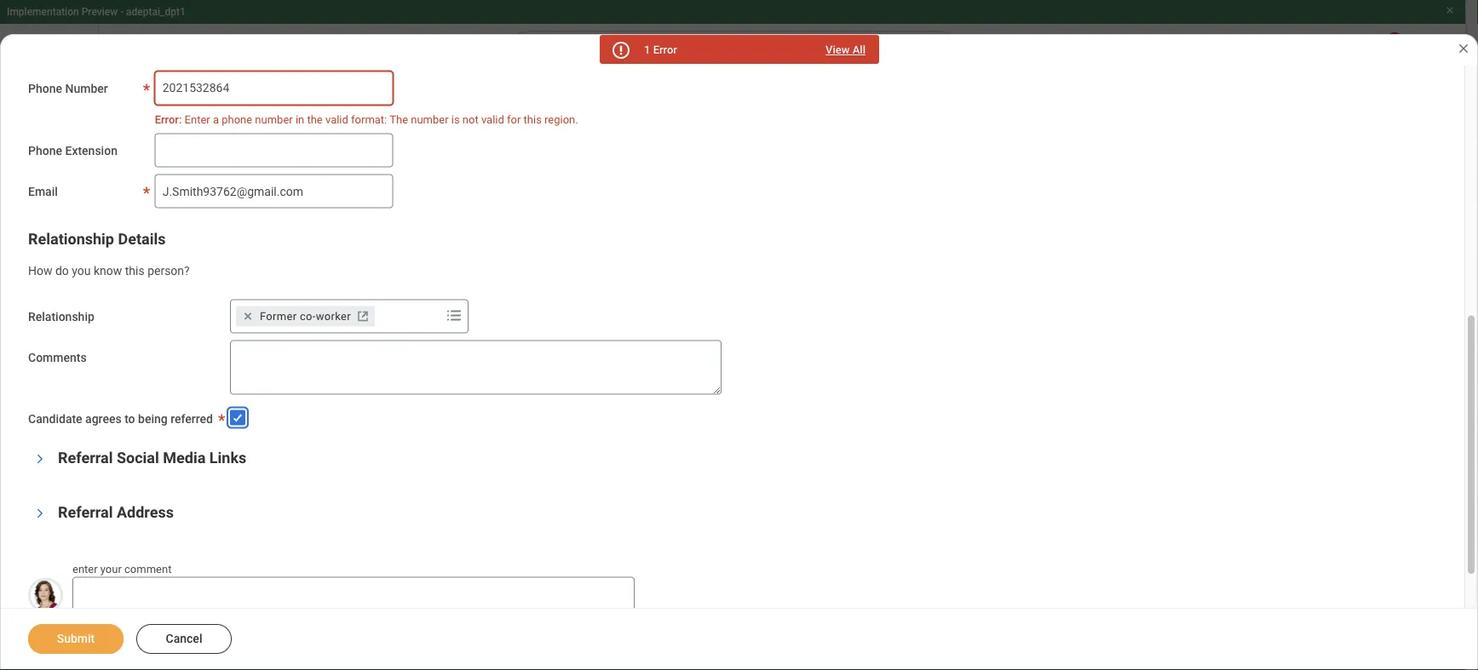 Task type: describe. For each thing, give the bounding box(es) containing it.
solving
[[621, 581, 659, 595]]

implementation preview -   adeptai_dpt1
[[7, 6, 186, 18]]

relationship details button
[[28, 231, 166, 249]]

number
[[65, 82, 108, 96]]

0 horizontal spatial is
[[452, 113, 460, 126]]

you down 'associates'
[[624, 460, 643, 474]]

this inside relationship details group
[[125, 264, 145, 278]]

you inside to be successful as an hr representative, you should have excellent interpersonal and teamwork skills. ultimately, a top-notch hr representa tive should have strong written and verbal communication, decision-making, and problem-solving skills.
[[371, 565, 390, 579]]

representative for staff hr representative - southern & central europe button
[[216, 303, 332, 323]]

before
[[746, 444, 781, 458]]

0 horizontal spatial should
[[169, 581, 205, 595]]

employees,
[[265, 444, 324, 458]]

to be successful as an hr representative, you should have excellent interpersonal and teamwork skills. ultimately, a top-notch hr representa tive should have strong written and verbal communication, decision-making, and problem-solving skills.
[[147, 565, 894, 595]]

associates
[[579, 444, 637, 458]]

notch
[[783, 565, 813, 579]]

hr right notch
[[816, 565, 831, 579]]

address
[[117, 505, 174, 523]]

phone for phone number
[[28, 82, 62, 96]]

worker
[[316, 311, 351, 323]]

you inside relationship details group
[[72, 264, 91, 278]]

tive
[[147, 565, 894, 595]]

cancel button
[[136, 625, 232, 655]]

central for staff hr representative - southern & central europe button
[[437, 303, 492, 323]]

2 horizontal spatial our
[[559, 444, 576, 458]]

1 valid from the left
[[326, 113, 349, 126]]

candidate agrees to being referred
[[28, 413, 213, 427]]

decision-
[[459, 581, 507, 595]]

the inside dialog
[[307, 113, 323, 126]]

extension
[[65, 144, 118, 158]]

close refer a candidate from internal career image
[[1458, 42, 1471, 55]]

value
[[167, 444, 195, 458]]

referral social media links button
[[58, 450, 247, 468]]

top-
[[762, 565, 783, 579]]

hr left x small image
[[189, 303, 212, 323]]

making,
[[507, 581, 548, 595]]

staff hr representative - southern & central europe for staff hr representative - southern & central europe link
[[283, 98, 597, 114]]

comment
[[125, 564, 172, 577]]

1 horizontal spatial have
[[432, 565, 457, 579]]

referral address button
[[58, 505, 174, 523]]

links
[[210, 450, 247, 468]]

0 vertical spatial grow
[[203, 414, 230, 428]]

former co-worker element
[[260, 309, 351, 325]]

all
[[853, 43, 866, 56]]

talented
[[218, 444, 262, 458]]

Phone Extension text field
[[155, 134, 394, 168]]

ultimately,
[[695, 565, 750, 579]]

Email text field
[[155, 175, 394, 209]]

a inside to be successful as an hr representative, you should have excellent interpersonal and teamwork skills. ultimately, a top-notch hr representa tive should have strong written and verbal communication, decision-making, and problem-solving skills.
[[753, 565, 759, 579]]

email
[[28, 185, 58, 199]]

search image
[[524, 41, 544, 61]]

to up right
[[483, 444, 494, 458]]

of
[[545, 444, 556, 458]]

alert
[[444, 350, 470, 364]]

details inside relationship details group
[[118, 231, 166, 249]]

written
[[273, 581, 310, 595]]

chevron down image
[[34, 504, 46, 525]]

agrees
[[85, 413, 122, 427]]

create job alert button
[[355, 341, 497, 375]]

referral social media links
[[58, 450, 247, 468]]

for inside we value our talented employees, and whenever possible strive to help one of our associates grow professionally before recruiting new talent to our open positions. if you think the open position you see is right for you, we encourage you to apply!
[[504, 460, 519, 474]]

profile logan mcneil element
[[1408, 32, 1456, 70]]

create job alert
[[383, 350, 470, 364]]

view all
[[826, 43, 866, 56]]

format:
[[351, 113, 387, 126]]

to down we
[[147, 460, 158, 474]]

social
[[117, 450, 159, 468]]

to right excited
[[190, 414, 200, 428]]

you,
[[522, 460, 544, 474]]

prompts image
[[444, 306, 465, 326]]

create
[[383, 350, 418, 364]]

how
[[28, 264, 52, 278]]

excellent
[[460, 565, 507, 579]]

1 open from the left
[[181, 460, 208, 474]]

x small image
[[240, 309, 257, 326]]

if
[[266, 460, 273, 474]]

view for view job posting details
[[34, 93, 79, 118]]

adeptai_dpt1
[[126, 6, 186, 18]]

the inside we value our talented employees, and whenever possible strive to help one of our associates grow professionally before recruiting new talent to our open positions. if you think the open position you see is right for you, we encourage you to apply!
[[327, 460, 344, 474]]

verbal
[[335, 581, 367, 595]]

1 error
[[644, 43, 678, 56]]

view job posting details main content
[[0, 78, 1466, 671]]

representa
[[834, 565, 894, 579]]

phone extension
[[28, 144, 118, 158]]

job for posting
[[84, 93, 119, 118]]

1 inside posting date element
[[1061, 603, 1068, 617]]

be
[[164, 565, 177, 579]]

relationship details
[[28, 231, 166, 249]]

- inside posting date element
[[1055, 603, 1058, 617]]

09/19/2022
[[989, 603, 1052, 617]]

strong
[[236, 581, 270, 595]]

former
[[260, 311, 297, 323]]

apply!
[[659, 460, 691, 474]]

co-
[[300, 311, 316, 323]]

dialog containing relationship details
[[0, 0, 1479, 671]]

central for staff hr representative - southern & central europe link
[[508, 98, 552, 114]]

implementation
[[7, 6, 79, 18]]

southern for staff hr representative - southern & central europe link
[[438, 98, 493, 114]]

0 horizontal spatial our
[[161, 460, 178, 474]]

right
[[477, 460, 501, 474]]

enter your comment text field
[[72, 578, 635, 633]]

positions.
[[211, 460, 263, 474]]

phone for phone extension
[[28, 144, 62, 158]]

former co-worker, press delete to clear value, ctrl + enter opens in new window. option
[[236, 307, 375, 327]]

as
[[240, 565, 253, 579]]

and up problem-
[[583, 565, 603, 579]]

enter
[[72, 564, 98, 577]]

ago
[[1096, 603, 1116, 617]]

phone
[[222, 113, 252, 126]]

details inside view job posting details 'main content'
[[199, 93, 263, 118]]

interpersonal
[[510, 565, 580, 579]]

0 vertical spatial 1
[[644, 43, 651, 56]]

0 vertical spatial should
[[393, 565, 429, 579]]

referred
[[171, 413, 213, 427]]

do
[[55, 264, 69, 278]]

refer
[[285, 350, 313, 364]]

2 number from the left
[[411, 113, 449, 126]]

relationship for relationship
[[28, 310, 94, 324]]

chevron down image
[[34, 450, 46, 470]]

error
[[653, 43, 678, 56]]

possible
[[404, 444, 448, 458]]



Task type: locate. For each thing, give the bounding box(es) containing it.
1 horizontal spatial this
[[524, 113, 542, 126]]

- inside banner
[[120, 6, 124, 18]]

southern inside group
[[347, 303, 417, 323]]

error: enter a phone number in the valid format: the number is not valid for this region.
[[155, 113, 579, 126]]

central down search "image"
[[508, 98, 552, 114]]

your inside staff hr representative - southern & central europe group
[[233, 414, 256, 428]]

09/19/2022 - 1 year ago
[[989, 603, 1116, 617]]

teamwork
[[606, 565, 659, 579]]

items selected list
[[989, 668, 1112, 671]]

staff hr representative - southern & central europe inside group
[[147, 303, 550, 323]]

skills. right the teamwork
[[662, 565, 692, 579]]

0 horizontal spatial view
[[34, 93, 79, 118]]

enter your comment
[[72, 564, 172, 577]]

this right know
[[125, 264, 145, 278]]

to left the being
[[125, 413, 135, 427]]

job for alert
[[421, 350, 441, 364]]

0 vertical spatial skills.
[[662, 565, 692, 579]]

1 relationship from the top
[[28, 231, 114, 249]]

excited
[[147, 414, 187, 428]]

error:
[[155, 113, 182, 126]]

1 vertical spatial southern
[[347, 303, 417, 323]]

number
[[255, 113, 293, 126], [411, 113, 449, 126]]

1 horizontal spatial view
[[826, 43, 850, 56]]

grow up apply!
[[640, 444, 666, 458]]

europe for staff hr representative - southern & central europe link
[[555, 98, 597, 114]]

southern up create
[[347, 303, 417, 323]]

1 horizontal spatial southern
[[438, 98, 493, 114]]

southern for staff hr representative - southern & central europe button
[[347, 303, 417, 323]]

staff hr representative - southern & central europe group
[[147, 300, 898, 596]]

1 referral from the top
[[58, 450, 113, 468]]

referral down "agrees"
[[58, 450, 113, 468]]

1 horizontal spatial should
[[393, 565, 429, 579]]

should up communication,
[[393, 565, 429, 579]]

posting
[[124, 93, 194, 118]]

how do you know this person?
[[28, 264, 190, 278]]

hr-service center list item
[[989, 668, 1112, 671]]

and inside we value our talented employees, and whenever possible strive to help one of our associates grow professionally before recruiting new talent to our open positions. if you think the open position you see is right for you, we encourage you to apply!
[[327, 444, 347, 458]]

strive
[[451, 444, 480, 458]]

1 horizontal spatial &
[[497, 98, 505, 114]]

hr right an
[[272, 565, 288, 579]]

2 skills. from the top
[[662, 581, 692, 595]]

0 horizontal spatial details
[[118, 231, 166, 249]]

job up the extension
[[84, 93, 119, 118]]

- inside group
[[336, 303, 343, 323]]

your right "enter"
[[100, 564, 122, 577]]

an
[[256, 565, 269, 579]]

0 horizontal spatial job
[[84, 93, 119, 118]]

check small image
[[228, 408, 248, 429]]

open down the value
[[181, 460, 208, 474]]

relationship
[[28, 231, 114, 249], [28, 310, 94, 324]]

1 vertical spatial a
[[753, 565, 759, 579]]

0 vertical spatial staff hr representative - southern & central europe
[[283, 98, 597, 114]]

0 vertical spatial staff
[[283, 98, 313, 114]]

0 vertical spatial phone
[[28, 82, 62, 96]]

1 number from the left
[[255, 113, 293, 126]]

staff hr representative - southern & central europe for staff hr representative - southern & central europe button
[[147, 303, 550, 323]]

comments
[[28, 351, 87, 365]]

and left whenever
[[327, 444, 347, 458]]

1 horizontal spatial central
[[508, 98, 552, 114]]

1 skills. from the top
[[662, 565, 692, 579]]

- right preview
[[120, 6, 124, 18]]

1
[[644, 43, 651, 56], [1061, 603, 1068, 617]]

1 vertical spatial &
[[421, 303, 432, 323]]

&
[[497, 98, 505, 114], [421, 303, 432, 323]]

representative inside group
[[216, 303, 332, 323]]

we
[[147, 444, 164, 458]]

1 vertical spatial 1
[[1061, 603, 1068, 617]]

employee's photo (logan mcneil) image
[[28, 579, 63, 614]]

phone left number
[[28, 82, 62, 96]]

1 vertical spatial this
[[125, 264, 145, 278]]

0 vertical spatial europe
[[555, 98, 597, 114]]

a left 'top-' on the bottom
[[753, 565, 759, 579]]

0 horizontal spatial &
[[421, 303, 432, 323]]

central up alert
[[437, 303, 492, 323]]

a right enter
[[213, 113, 219, 126]]

valid right not
[[482, 113, 504, 126]]

0 vertical spatial view
[[826, 43, 850, 56]]

job
[[84, 93, 119, 118], [421, 350, 441, 364]]

referral
[[58, 450, 113, 468], [58, 505, 113, 523]]

career?
[[259, 414, 299, 428]]

grow inside we value our talented employees, and whenever possible strive to help one of our associates grow professionally before recruiting new talent to our open positions. if you think the open position you see is right for you, we encourage you to apply!
[[640, 444, 666, 458]]

and down representative,
[[312, 581, 332, 595]]

open
[[181, 460, 208, 474], [347, 460, 373, 474]]

0 vertical spatial central
[[508, 98, 552, 114]]

0 vertical spatial is
[[452, 113, 460, 126]]

0 vertical spatial southern
[[438, 98, 493, 114]]

to left apply!
[[646, 460, 656, 474]]

valid left format:
[[326, 113, 349, 126]]

& right not
[[497, 98, 505, 114]]

close environment banner image
[[1446, 5, 1456, 15]]

1 vertical spatial the
[[327, 460, 344, 474]]

view for view all
[[826, 43, 850, 56]]

your up "talented"
[[233, 414, 256, 428]]

should
[[393, 565, 429, 579], [169, 581, 205, 595]]

skills. right "solving"
[[662, 581, 692, 595]]

refer button
[[251, 341, 347, 375]]

0 vertical spatial for
[[507, 113, 521, 126]]

the
[[390, 113, 408, 126]]

we
[[547, 460, 562, 474]]

cancel
[[166, 632, 202, 647]]

and
[[327, 444, 347, 458], [583, 565, 603, 579], [312, 581, 332, 595], [551, 581, 571, 595]]

1 vertical spatial details
[[118, 231, 166, 249]]

see
[[444, 460, 462, 474]]

details
[[199, 93, 263, 118], [118, 231, 166, 249]]

view inside 'main content'
[[34, 93, 79, 118]]

- right the
[[431, 98, 435, 114]]

inbox large image
[[1376, 43, 1393, 60]]

the right think
[[327, 460, 344, 474]]

our right the value
[[198, 444, 216, 458]]

0 vertical spatial the
[[307, 113, 323, 126]]

1 left year
[[1061, 603, 1068, 617]]

0 vertical spatial relationship
[[28, 231, 114, 249]]

a
[[213, 113, 219, 126], [753, 565, 759, 579]]

media
[[163, 450, 206, 468]]

1 horizontal spatial the
[[327, 460, 344, 474]]

1 vertical spatial phone
[[28, 144, 62, 158]]

representative for staff hr representative - southern & central europe link
[[338, 98, 428, 114]]

hr right in
[[316, 98, 334, 114]]

1 horizontal spatial is
[[465, 460, 474, 474]]

europe
[[555, 98, 597, 114], [496, 303, 550, 323]]

view left the all
[[826, 43, 850, 56]]

0 horizontal spatial this
[[125, 264, 145, 278]]

1 horizontal spatial 1
[[1061, 603, 1068, 617]]

think
[[298, 460, 324, 474]]

1 vertical spatial view
[[34, 93, 79, 118]]

0 horizontal spatial have
[[208, 581, 233, 595]]

1 vertical spatial europe
[[496, 303, 550, 323]]

1 vertical spatial staff
[[147, 303, 185, 323]]

former co-worker
[[260, 311, 351, 323]]

relationship up comments
[[28, 310, 94, 324]]

number right the
[[411, 113, 449, 126]]

representative,
[[291, 565, 368, 579]]

europe for staff hr representative - southern & central europe button
[[496, 303, 550, 323]]

is inside we value our talented employees, and whenever possible strive to help one of our associates grow professionally before recruiting new talent to our open positions. if you think the open position you see is right for you, we encourage you to apply!
[[465, 460, 474, 474]]

staff inside group
[[147, 303, 185, 323]]

1 vertical spatial representative
[[216, 303, 332, 323]]

have up communication,
[[432, 565, 457, 579]]

0 horizontal spatial number
[[255, 113, 293, 126]]

you right "do"
[[72, 264, 91, 278]]

submit
[[57, 632, 95, 647]]

submit button
[[28, 625, 124, 655]]

0 horizontal spatial staff
[[147, 303, 185, 323]]

0 horizontal spatial valid
[[326, 113, 349, 126]]

you up communication,
[[371, 565, 390, 579]]

enter
[[185, 113, 210, 126]]

view
[[826, 43, 850, 56], [34, 93, 79, 118]]

this
[[524, 113, 542, 126], [125, 264, 145, 278]]

2 valid from the left
[[482, 113, 504, 126]]

excited to grow your career?
[[147, 414, 299, 428]]

candidate
[[28, 413, 82, 427]]

phone number
[[28, 82, 108, 96]]

our
[[198, 444, 216, 458], [559, 444, 576, 458], [161, 460, 178, 474]]

implementation preview -   adeptai_dpt1 banner
[[0, 0, 1466, 78]]

2 open from the left
[[347, 460, 373, 474]]

1 horizontal spatial job
[[421, 350, 441, 364]]

1 left error
[[644, 43, 651, 56]]

1 horizontal spatial details
[[199, 93, 263, 118]]

& inside group
[[421, 303, 432, 323]]

1 vertical spatial job
[[421, 350, 441, 364]]

southern right the
[[438, 98, 493, 114]]

dialog
[[0, 0, 1479, 671]]

1 horizontal spatial our
[[198, 444, 216, 458]]

to
[[125, 413, 135, 427], [190, 414, 200, 428], [483, 444, 494, 458], [147, 460, 158, 474], [646, 460, 656, 474]]

0 horizontal spatial a
[[213, 113, 219, 126]]

referral right chevron down image
[[58, 505, 113, 523]]

phone
[[28, 82, 62, 96], [28, 144, 62, 158]]

0 vertical spatial job
[[84, 93, 119, 118]]

1 vertical spatial staff hr representative - southern & central europe
[[147, 303, 550, 323]]

staff up phone extension text box
[[283, 98, 313, 114]]

0 horizontal spatial your
[[100, 564, 122, 577]]

ext link image
[[355, 309, 372, 326]]

0 vertical spatial referral
[[58, 450, 113, 468]]

whenever
[[350, 444, 401, 458]]

for right not
[[507, 113, 521, 126]]

view up phone extension
[[34, 93, 79, 118]]

encourage
[[565, 460, 621, 474]]

the
[[307, 113, 323, 126], [327, 460, 344, 474]]

relationship details group
[[28, 229, 725, 280]]

Phone Number text field
[[155, 71, 394, 106]]

for down the help
[[504, 460, 519, 474]]

1 vertical spatial for
[[504, 460, 519, 474]]

this left region.
[[524, 113, 542, 126]]

0 vertical spatial have
[[432, 565, 457, 579]]

phone up the email
[[28, 144, 62, 158]]

know
[[94, 264, 122, 278]]

one
[[522, 444, 542, 458]]

1 horizontal spatial representative
[[338, 98, 428, 114]]

our right of
[[559, 444, 576, 458]]

2 relationship from the top
[[28, 310, 94, 324]]

europe inside group
[[496, 303, 550, 323]]

- left ext link icon at the top
[[336, 303, 343, 323]]

staff for staff hr representative - southern & central europe button
[[147, 303, 185, 323]]

staff
[[283, 98, 313, 114], [147, 303, 185, 323]]

staff down person?
[[147, 303, 185, 323]]

the right in
[[307, 113, 323, 126]]

2 referral from the top
[[58, 505, 113, 523]]

1 horizontal spatial number
[[411, 113, 449, 126]]

recruiting
[[784, 444, 834, 458]]

job left alert
[[421, 350, 441, 364]]

1 horizontal spatial a
[[753, 565, 759, 579]]

is left not
[[452, 113, 460, 126]]

your inside dialog
[[100, 564, 122, 577]]

referral for referral address
[[58, 505, 113, 523]]

0 vertical spatial a
[[213, 113, 219, 126]]

and down interpersonal
[[551, 581, 571, 595]]

1 vertical spatial referral
[[58, 505, 113, 523]]

& left prompts image
[[421, 303, 432, 323]]

1 vertical spatial central
[[437, 303, 492, 323]]

0 horizontal spatial central
[[437, 303, 492, 323]]

1 vertical spatial should
[[169, 581, 205, 595]]

0 vertical spatial &
[[497, 98, 505, 114]]

central inside group
[[437, 303, 492, 323]]

0 vertical spatial this
[[524, 113, 542, 126]]

to inside dialog
[[125, 413, 135, 427]]

0 horizontal spatial the
[[307, 113, 323, 126]]

1 horizontal spatial staff
[[283, 98, 313, 114]]

0 vertical spatial representative
[[338, 98, 428, 114]]

referral for referral social media links
[[58, 450, 113, 468]]

preview
[[82, 6, 118, 18]]

region.
[[545, 113, 579, 126]]

number left in
[[255, 113, 293, 126]]

1 phone from the top
[[28, 82, 62, 96]]

help
[[497, 444, 519, 458]]

1 horizontal spatial europe
[[555, 98, 597, 114]]

view inside dialog
[[826, 43, 850, 56]]

1 horizontal spatial your
[[233, 414, 256, 428]]

open down whenever
[[347, 460, 373, 474]]

is
[[452, 113, 460, 126], [465, 460, 474, 474]]

0 horizontal spatial southern
[[347, 303, 417, 323]]

central
[[508, 98, 552, 114], [437, 303, 492, 323]]

job inside button
[[421, 350, 441, 364]]

relationship for relationship details
[[28, 231, 114, 249]]

1 vertical spatial grow
[[640, 444, 666, 458]]

successful
[[180, 565, 237, 579]]

staff hr representative - southern & central europe button
[[147, 303, 550, 323]]

have down successful at left
[[208, 581, 233, 595]]

- left year
[[1055, 603, 1058, 617]]

1 vertical spatial relationship
[[28, 310, 94, 324]]

0 horizontal spatial open
[[181, 460, 208, 474]]

year
[[1071, 603, 1093, 617]]

view job posting details
[[34, 93, 263, 118]]

for
[[507, 113, 521, 126], [504, 460, 519, 474]]

relationship up "do"
[[28, 231, 114, 249]]

1 vertical spatial have
[[208, 581, 233, 595]]

communication,
[[370, 581, 456, 595]]

you down possible
[[422, 460, 441, 474]]

should down be
[[169, 581, 205, 595]]

relationship inside group
[[28, 231, 114, 249]]

details up person?
[[118, 231, 166, 249]]

1 horizontal spatial open
[[347, 460, 373, 474]]

2 phone from the top
[[28, 144, 62, 158]]

1 vertical spatial is
[[465, 460, 474, 474]]

1 vertical spatial your
[[100, 564, 122, 577]]

& for staff hr representative - southern & central europe link
[[497, 98, 505, 114]]

0 horizontal spatial representative
[[216, 303, 332, 323]]

your
[[233, 414, 256, 428], [100, 564, 122, 577]]

exclamation image
[[614, 44, 627, 57]]

problem-
[[574, 581, 621, 595]]

staff for staff hr representative - southern & central europe link
[[283, 98, 313, 114]]

0 vertical spatial your
[[233, 414, 256, 428]]

0 vertical spatial details
[[199, 93, 263, 118]]

posting date element
[[989, 593, 1116, 618]]

Comments text field
[[230, 341, 722, 395]]

our down the value
[[161, 460, 178, 474]]

we value our talented employees, and whenever possible strive to help one of our associates grow professionally before recruiting new talent to our open positions. if you think the open position you see is right for you, we encourage you to apply!
[[147, 444, 894, 474]]

1 vertical spatial skills.
[[662, 581, 692, 595]]

grow up "talented"
[[203, 414, 230, 428]]

-
[[120, 6, 124, 18], [431, 98, 435, 114], [336, 303, 343, 323], [1055, 603, 1058, 617]]

1 horizontal spatial grow
[[640, 444, 666, 458]]

0 horizontal spatial europe
[[496, 303, 550, 323]]

0 horizontal spatial 1
[[644, 43, 651, 56]]

staff hr representative - southern & central europe link
[[283, 98, 597, 114]]

& for staff hr representative - southern & central europe button
[[421, 303, 432, 323]]

1 horizontal spatial valid
[[482, 113, 504, 126]]

you right if
[[276, 460, 295, 474]]

position
[[376, 460, 419, 474]]

is down strive
[[465, 460, 474, 474]]

details up phone extension text box
[[199, 93, 263, 118]]

0 horizontal spatial grow
[[203, 414, 230, 428]]



Task type: vqa. For each thing, say whether or not it's contained in the screenshot.
Job related to Posting
yes



